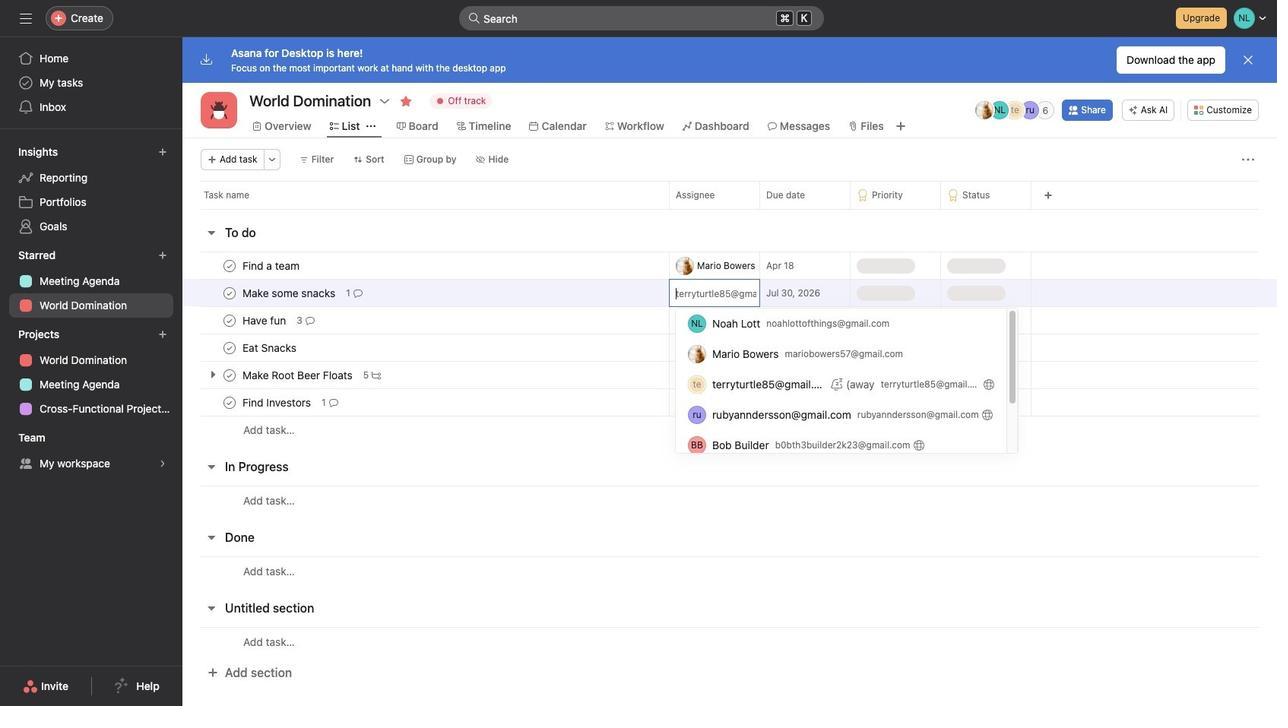 Task type: describe. For each thing, give the bounding box(es) containing it.
mark complete image for task name text box in the have fun cell
[[220, 311, 239, 330]]

projects element
[[0, 321, 182, 424]]

see details, my workspace image
[[158, 459, 167, 468]]

mark complete checkbox for eat snacks cell
[[220, 339, 239, 357]]

teams element
[[0, 424, 182, 479]]

add field image
[[1044, 191, 1053, 200]]

task name text field for 1 comment image
[[239, 285, 340, 301]]

mark complete checkbox for task name text box in find investors cell
[[220, 393, 239, 412]]

hide sidebar image
[[20, 12, 32, 24]]

mark complete image for find investors cell
[[220, 393, 239, 412]]

make root beer floats cell
[[182, 361, 669, 389]]

Search tasks, projects, and more text field
[[459, 6, 824, 30]]

new project or portfolio image
[[158, 330, 167, 339]]

find a team cell
[[182, 252, 669, 280]]

more actions image
[[267, 155, 276, 164]]

mark complete image for task name text field within the eat snacks cell
[[220, 339, 239, 357]]

insights element
[[0, 138, 182, 242]]

task name text field for eat snacks cell
[[239, 340, 301, 355]]

dismiss image
[[1242, 54, 1254, 66]]

2 collapse task list for this group image from the top
[[205, 531, 217, 544]]

3 comments image
[[305, 316, 315, 325]]

header to do tree grid
[[182, 252, 1277, 444]]

new insights image
[[158, 147, 167, 157]]

starred element
[[0, 242, 182, 321]]

have fun cell
[[182, 306, 669, 334]]

1 collapse task list for this group image from the top
[[205, 461, 217, 473]]

mark complete checkbox for task name text box in the make some snacks cell
[[220, 284, 239, 302]]

1 comment image
[[353, 288, 362, 298]]



Task type: locate. For each thing, give the bounding box(es) containing it.
add items to starred image
[[158, 251, 167, 260]]

2 mark complete image from the top
[[220, 284, 239, 302]]

eat snacks cell
[[182, 334, 669, 362]]

1 mark complete checkbox from the top
[[220, 311, 239, 330]]

collapse task list for this group image
[[205, 461, 217, 473], [205, 531, 217, 544], [205, 602, 217, 614]]

2 vertical spatial mark complete checkbox
[[220, 366, 239, 384]]

prominent image
[[468, 12, 480, 24]]

bug image
[[210, 101, 228, 119]]

task name text field up 3 comments icon
[[239, 285, 340, 301]]

3 mark complete checkbox from the top
[[220, 393, 239, 412]]

1 mark complete image from the top
[[220, 257, 239, 275]]

mark complete checkbox inside eat snacks cell
[[220, 339, 239, 357]]

collapse task list for this group image
[[205, 227, 217, 239]]

2 vertical spatial collapse task list for this group image
[[205, 602, 217, 614]]

add tab image
[[895, 120, 907, 132]]

mark complete checkbox inside the find a team cell
[[220, 257, 239, 275]]

2 task name text field from the top
[[239, 340, 301, 355]]

mark complete image for the find a team cell
[[220, 257, 239, 275]]

expand subtask list for the task make root beer floats image
[[207, 369, 219, 381]]

global element
[[0, 37, 182, 128]]

1 vertical spatial mark complete checkbox
[[220, 284, 239, 302]]

mark complete image
[[220, 311, 239, 330], [220, 339, 239, 357], [220, 366, 239, 384]]

task name text field inside the find a team cell
[[239, 258, 304, 273]]

mark complete checkbox for have fun cell
[[220, 311, 239, 330]]

0 vertical spatial mark complete image
[[220, 257, 239, 275]]

task name text field inside eat snacks cell
[[239, 340, 301, 355]]

task name text field inside have fun cell
[[239, 313, 291, 328]]

Mark complete checkbox
[[220, 311, 239, 330], [220, 339, 239, 357], [220, 366, 239, 384]]

task name text field for the find a team cell
[[239, 258, 304, 273]]

task name text field for 3 comments icon
[[239, 313, 291, 328]]

None field
[[459, 6, 824, 30]]

task name text field for 1 comment icon
[[239, 395, 316, 410]]

0 vertical spatial mark complete checkbox
[[220, 311, 239, 330]]

2 vertical spatial task name text field
[[239, 368, 357, 383]]

0 vertical spatial mark complete image
[[220, 311, 239, 330]]

mark complete checkbox inside find investors cell
[[220, 393, 239, 412]]

2 vertical spatial mark complete image
[[220, 366, 239, 384]]

Task name text field
[[239, 258, 304, 273], [239, 340, 301, 355], [239, 368, 357, 383]]

0 vertical spatial task name text field
[[239, 258, 304, 273]]

1 vertical spatial mark complete image
[[220, 284, 239, 302]]

0 vertical spatial collapse task list for this group image
[[205, 461, 217, 473]]

find investors cell
[[182, 388, 669, 417]]

task name text field left 3 comments icon
[[239, 313, 291, 328]]

status field for eat snacks cell
[[940, 334, 1032, 362]]

Task name text field
[[239, 285, 340, 301], [239, 313, 291, 328], [239, 395, 316, 410]]

Mark complete checkbox
[[220, 257, 239, 275], [220, 284, 239, 302], [220, 393, 239, 412]]

more actions image
[[1242, 154, 1254, 166]]

2 vertical spatial mark complete checkbox
[[220, 393, 239, 412]]

3 mark complete checkbox from the top
[[220, 366, 239, 384]]

1 comment image
[[329, 398, 338, 407]]

1 vertical spatial mark complete checkbox
[[220, 339, 239, 357]]

1 task name text field from the top
[[239, 285, 340, 301]]

mark complete checkbox inside make root beer floats cell
[[220, 366, 239, 384]]

1 vertical spatial collapse task list for this group image
[[205, 531, 217, 544]]

3 task name text field from the top
[[239, 395, 316, 410]]

2 mark complete checkbox from the top
[[220, 339, 239, 357]]

task name text field left 1 comment icon
[[239, 395, 316, 410]]

1 task name text field from the top
[[239, 258, 304, 273]]

2 mark complete image from the top
[[220, 339, 239, 357]]

show options image
[[379, 95, 391, 107]]

1 mark complete checkbox from the top
[[220, 257, 239, 275]]

1 mark complete image from the top
[[220, 311, 239, 330]]

mark complete image for make some snacks cell
[[220, 284, 239, 302]]

2 vertical spatial mark complete image
[[220, 393, 239, 412]]

2 mark complete checkbox from the top
[[220, 284, 239, 302]]

mark complete checkbox for task name text field in the the find a team cell
[[220, 257, 239, 275]]

1 vertical spatial mark complete image
[[220, 339, 239, 357]]

2 task name text field from the top
[[239, 313, 291, 328]]

row
[[182, 181, 1277, 209], [201, 208, 1259, 210], [182, 252, 1277, 280], [182, 279, 1277, 307], [182, 306, 1277, 334], [182, 334, 1277, 362], [182, 361, 1277, 389], [182, 388, 1277, 417], [182, 416, 1277, 444], [182, 486, 1277, 515], [182, 556, 1277, 585], [182, 627, 1277, 656]]

task name text field inside make some snacks cell
[[239, 285, 340, 301]]

remove from starred image
[[400, 95, 412, 107]]

3 collapse task list for this group image from the top
[[205, 602, 217, 614]]

1 vertical spatial task name text field
[[239, 340, 301, 355]]

task name text field inside find investors cell
[[239, 395, 316, 410]]

mark complete checkbox inside have fun cell
[[220, 311, 239, 330]]

5 subtasks image
[[372, 371, 381, 380]]

terryturtle85@gmail.com text field
[[676, 280, 756, 307]]

1 vertical spatial task name text field
[[239, 313, 291, 328]]

cell
[[669, 361, 760, 389]]

2 vertical spatial task name text field
[[239, 395, 316, 410]]

make some snacks cell
[[182, 279, 669, 307]]

mark complete image inside make root beer floats cell
[[220, 366, 239, 384]]

mark complete image inside make some snacks cell
[[220, 284, 239, 302]]

task name text field inside make root beer floats cell
[[239, 368, 357, 383]]

mark complete image
[[220, 257, 239, 275], [220, 284, 239, 302], [220, 393, 239, 412]]

mark complete checkbox inside make some snacks cell
[[220, 284, 239, 302]]

mark complete image inside have fun cell
[[220, 311, 239, 330]]

tab actions image
[[366, 122, 375, 131]]

3 mark complete image from the top
[[220, 366, 239, 384]]

mark complete image inside eat snacks cell
[[220, 339, 239, 357]]

mark complete image inside the find a team cell
[[220, 257, 239, 275]]

3 task name text field from the top
[[239, 368, 357, 383]]

0 vertical spatial task name text field
[[239, 285, 340, 301]]

0 vertical spatial mark complete checkbox
[[220, 257, 239, 275]]

3 mark complete image from the top
[[220, 393, 239, 412]]



Task type: vqa. For each thing, say whether or not it's contained in the screenshot.
THE PROMINENT ICON on the top left of the page
yes



